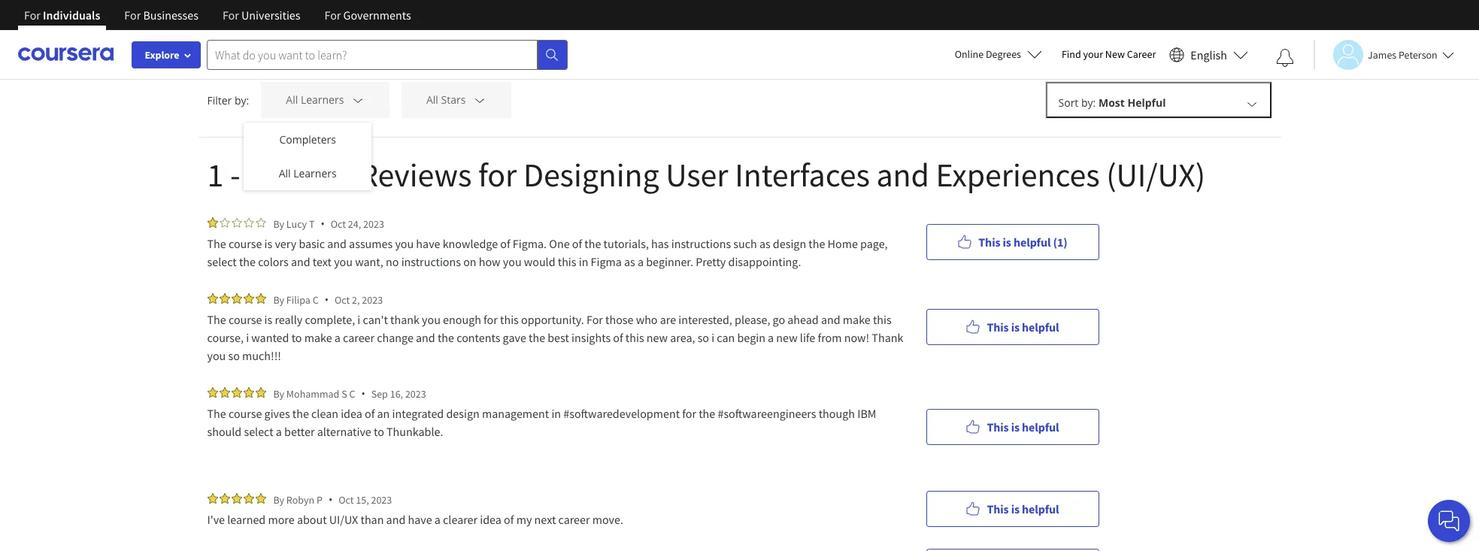Task type: vqa. For each thing, say whether or not it's contained in the screenshot.


Task type: describe. For each thing, give the bounding box(es) containing it.
want,
[[355, 254, 384, 269]]

all learners menu item
[[244, 156, 372, 190]]

explore
[[145, 48, 179, 62]]

begin
[[738, 330, 766, 345]]

is for i've learned more about ui/ux than and have a clearer idea of my next career move.
[[1012, 501, 1020, 516]]

is for the course is very basic and assumes you have knowledge of figma. one of the tutorials, has instructions such as design the home page, select the colors and text you want, no instructions on how you would this in figma as a beginner. pretty disappointing.
[[1003, 234, 1012, 249]]

better
[[284, 424, 315, 439]]

and up from
[[822, 312, 841, 327]]

• for complete,
[[325, 293, 329, 307]]

contents
[[457, 330, 501, 345]]

15,
[[356, 493, 369, 507]]

all learners button
[[261, 82, 390, 118]]

no
[[386, 254, 399, 269]]

and right than
[[386, 512, 406, 527]]

completers menu item
[[244, 123, 372, 156]]

thank
[[872, 330, 904, 345]]

c inside by filipa c • oct 2, 2023
[[313, 293, 319, 307]]

wanted
[[251, 330, 289, 345]]

by for about
[[273, 493, 284, 507]]

james peterson
[[1369, 48, 1438, 61]]

the for the course is really complete, i can't thank you enough for this opportunity. for those who are interested, please, go ahead and make this course, i wanted to make a career change and the contents gave the best insights of this new area, so i can begin a new life from now! thank you so much!!!
[[207, 312, 226, 327]]

course,
[[207, 330, 244, 345]]

2 new from the left
[[777, 330, 798, 345]]

james peterson button
[[1314, 39, 1455, 70]]

all learners inside menu item
[[279, 166, 337, 181]]

chat with us image
[[1438, 509, 1462, 533]]

ahead
[[788, 312, 819, 327]]

reviews
[[360, 154, 472, 196]]

for for universities
[[223, 8, 239, 23]]

management
[[482, 406, 549, 421]]

i've
[[207, 512, 225, 527]]

james
[[1369, 48, 1397, 61]]

of inside the course is really complete, i can't thank you enough for this opportunity. for those who are interested, please, go ahead and make this course, i wanted to make a career change and the contents gave the best insights of this new area, so i can begin a new life from now! thank you so much!!!
[[613, 330, 623, 345]]

universities
[[242, 8, 301, 23]]

see
[[207, 29, 226, 44]]

banner navigation
[[12, 0, 423, 41]]

1
[[207, 154, 224, 196]]

learners inside the all learners menu item
[[294, 166, 337, 181]]

16,
[[390, 387, 403, 401]]

1 horizontal spatial idea
[[480, 512, 502, 527]]

next
[[535, 512, 556, 527]]

3 star image from the left
[[255, 217, 266, 228]]

new
[[1106, 47, 1126, 61]]

more
[[268, 512, 295, 527]]

clean
[[312, 406, 339, 421]]

home
[[828, 236, 858, 251]]

What do you want to learn? text field
[[207, 39, 538, 70]]

than
[[361, 512, 384, 527]]

by filipa c • oct 2, 2023
[[273, 293, 383, 307]]

s
[[342, 387, 347, 401]]

for universities
[[223, 8, 301, 23]]

• left 'sep'
[[361, 387, 365, 401]]

this inside the course is very basic and assumes you have knowledge of figma. one of the tutorials, has instructions such as design the home page, select the colors and text you want, no instructions on how you would this in figma as a beginner. pretty disappointing.
[[558, 254, 577, 269]]

in inside the course gives the clean idea of an integrated design management in #softwaredevelopment for the #softwareengineers though ibm should select a better alternative to thunkable.
[[552, 406, 561, 421]]

c inside by mohammad s c • sep 16, 2023
[[349, 387, 355, 401]]

the up figma
[[585, 236, 601, 251]]

menu containing completers
[[244, 123, 372, 190]]

1 vertical spatial have
[[408, 512, 432, 527]]

of right one
[[572, 236, 582, 251]]

has
[[652, 236, 669, 251]]

learners inside all learners dropdown button
[[301, 93, 344, 107]]

opportunity.
[[521, 312, 584, 327]]

design inside the course gives the clean idea of an integrated design management in #softwaredevelopment for the #softwareengineers though ibm should select a better alternative to thunkable.
[[446, 406, 480, 421]]

1 new from the left
[[647, 330, 668, 345]]

2 horizontal spatial i
[[712, 330, 715, 345]]

this for interested,
[[987, 319, 1009, 334]]

p
[[317, 493, 323, 507]]

for individuals
[[24, 8, 100, 23]]

1 14 from the left
[[247, 154, 280, 196]]

design inside the course is very basic and assumes you have knowledge of figma. one of the tutorials, has instructions such as design the home page, select the colors and text you want, no instructions on how you would this in figma as a beginner. pretty disappointing.
[[773, 236, 807, 251]]

for inside the course gives the clean idea of an integrated design management in #softwaredevelopment for the #softwareengineers though ibm should select a better alternative to thunkable.
[[683, 406, 697, 421]]

those
[[606, 312, 634, 327]]

basic
[[299, 236, 325, 251]]

#softwaredevelopment
[[564, 406, 680, 421]]

by:
[[235, 93, 249, 107]]

and up page,
[[877, 154, 930, 196]]

-
[[230, 154, 240, 196]]

page,
[[861, 236, 888, 251]]

0 vertical spatial as
[[760, 236, 771, 251]]

1 star image from the left
[[219, 217, 230, 228]]

by lucy t • oct 24, 2023
[[273, 217, 384, 231]]

all
[[228, 29, 241, 44]]

colors
[[258, 254, 289, 269]]

the left #softwareengineers
[[699, 406, 716, 421]]

very
[[275, 236, 297, 251]]

english button
[[1164, 30, 1255, 79]]

t
[[309, 217, 315, 231]]

of left the my
[[504, 512, 514, 527]]

oct for basic
[[331, 217, 346, 231]]

i've learned more about ui/ux than and have a clearer idea of my next career move.
[[207, 512, 624, 527]]

such
[[734, 236, 757, 251]]

is inside the course is really complete, i can't thank you enough for this opportunity. for those who are interested, please, go ahead and make this course, i wanted to make a career change and the contents gave the best insights of this new area, so i can begin a new life from now! thank you so much!!!
[[265, 312, 273, 327]]

helpful for instructions
[[1014, 234, 1051, 249]]

go
[[773, 312, 786, 327]]

all learners inside dropdown button
[[286, 93, 344, 107]]

though
[[819, 406, 855, 421]]

1 horizontal spatial i
[[358, 312, 361, 327]]

gave
[[503, 330, 527, 345]]

and down thank
[[416, 330, 435, 345]]

3 this is helpful button from the top
[[927, 491, 1100, 527]]

thank
[[390, 312, 420, 327]]

beginner.
[[646, 254, 694, 269]]

for businesses
[[124, 8, 199, 23]]

move.
[[593, 512, 624, 527]]

to inside the course is really complete, i can't thank you enough for this opportunity. for those who are interested, please, go ahead and make this course, i wanted to make a career change and the contents gave the best insights of this new area, so i can begin a new life from now! thank you so much!!!
[[292, 330, 302, 345]]

degrees
[[986, 47, 1022, 61]]

chevron down image for stars
[[473, 94, 487, 107]]

lucy
[[287, 217, 307, 231]]

my
[[517, 512, 532, 527]]

life
[[800, 330, 816, 345]]

a down complete,
[[335, 330, 341, 345]]

thunkable.
[[387, 424, 443, 439]]

all stars button
[[402, 82, 512, 118]]

chevron down image
[[1246, 97, 1259, 111]]

• for basic
[[321, 217, 325, 231]]

see all 5 star reviews button
[[207, 11, 332, 62]]

0 horizontal spatial i
[[246, 330, 249, 345]]

find your new career link
[[1055, 45, 1164, 64]]

#softwareengineers
[[718, 406, 817, 421]]

coursera image
[[18, 42, 114, 66]]

see all 5 star reviews
[[207, 29, 317, 44]]

a right begin
[[768, 330, 774, 345]]

0 horizontal spatial instructions
[[401, 254, 461, 269]]

this for instructions
[[979, 234, 1001, 249]]

1 vertical spatial career
[[559, 512, 590, 527]]

and down basic
[[291, 254, 310, 269]]

the left colors
[[239, 254, 256, 269]]

pretty
[[696, 254, 726, 269]]

gives
[[265, 406, 290, 421]]

a inside the course gives the clean idea of an integrated design management in #softwaredevelopment for the #softwareengineers though ibm should select a better alternative to thunkable.
[[276, 424, 282, 439]]

reviews
[[276, 29, 317, 44]]



Task type: locate. For each thing, give the bounding box(es) containing it.
1 vertical spatial c
[[349, 387, 355, 401]]

you
[[395, 236, 414, 251], [334, 254, 353, 269], [503, 254, 522, 269], [422, 312, 441, 327], [207, 348, 226, 363]]

1 vertical spatial learners
[[294, 166, 337, 181]]

all learners up completers "menu item"
[[286, 93, 344, 107]]

on
[[464, 254, 477, 269]]

by left lucy
[[273, 217, 284, 231]]

1 horizontal spatial 14
[[320, 154, 353, 196]]

from
[[818, 330, 842, 345]]

2023 inside by lucy t • oct 24, 2023
[[363, 217, 384, 231]]

find
[[1062, 47, 1082, 61]]

instructions
[[672, 236, 731, 251], [401, 254, 461, 269]]

0 vertical spatial all learners
[[286, 93, 344, 107]]

all down completers "menu item"
[[279, 166, 291, 181]]

2 vertical spatial course
[[229, 406, 262, 421]]

menu
[[244, 123, 372, 190]]

the course is very basic and assumes you have knowledge of figma. one of the tutorials, has instructions such as design the home page, select the colors and text you want, no instructions on how you would this in figma as a beginner. pretty disappointing.
[[207, 236, 891, 269]]

so down course,
[[228, 348, 240, 363]]

1 horizontal spatial in
[[579, 254, 589, 269]]

for right #softwaredevelopment
[[683, 406, 697, 421]]

2 vertical spatial for
[[683, 406, 697, 421]]

course for the
[[229, 236, 262, 251]]

robyn
[[287, 493, 315, 507]]

1 vertical spatial this is helpful
[[987, 419, 1060, 434]]

0 vertical spatial this is helpful
[[987, 319, 1060, 334]]

2023 for can't
[[362, 293, 383, 307]]

in right management
[[552, 406, 561, 421]]

chevron down image
[[351, 94, 365, 107], [473, 94, 487, 107]]

governments
[[344, 8, 411, 23]]

mohammad
[[287, 387, 340, 401]]

is inside the course is very basic and assumes you have knowledge of figma. one of the tutorials, has instructions such as design the home page, select the colors and text you want, no instructions on how you would this in figma as a beginner. pretty disappointing.
[[265, 236, 273, 251]]

select left colors
[[207, 254, 237, 269]]

have left knowledge
[[416, 236, 440, 251]]

can't
[[363, 312, 388, 327]]

by inside by filipa c • oct 2, 2023
[[273, 293, 284, 307]]

please,
[[735, 312, 771, 327]]

for up insights
[[587, 312, 603, 327]]

completers
[[279, 132, 336, 147]]

2,
[[352, 293, 360, 307]]

2023 right 16,
[[405, 387, 426, 401]]

1 chevron down image from the left
[[351, 94, 365, 107]]

this is helpful for ibm
[[987, 419, 1060, 434]]

this is helpful button for interested,
[[927, 309, 1100, 345]]

i
[[358, 312, 361, 327], [246, 330, 249, 345], [712, 330, 715, 345]]

for inside the course is really complete, i can't thank you enough for this opportunity. for those who are interested, please, go ahead and make this course, i wanted to make a career change and the contents gave the best insights of this new area, so i can begin a new life from now! thank you so much!!!
[[587, 312, 603, 327]]

c right s
[[349, 387, 355, 401]]

0 horizontal spatial new
[[647, 330, 668, 345]]

complete,
[[305, 312, 355, 327]]

0 vertical spatial course
[[229, 236, 262, 251]]

this up thank
[[873, 312, 892, 327]]

the left home
[[809, 236, 826, 251]]

None search field
[[207, 39, 568, 70]]

make down complete,
[[304, 330, 332, 345]]

0 vertical spatial make
[[843, 312, 871, 327]]

2 vertical spatial oct
[[339, 493, 354, 507]]

stars
[[441, 93, 466, 107]]

career
[[343, 330, 375, 345], [559, 512, 590, 527]]

an
[[377, 406, 390, 421]]

this
[[979, 234, 1001, 249], [987, 319, 1009, 334], [987, 419, 1009, 434], [987, 501, 1009, 516]]

1 horizontal spatial c
[[349, 387, 355, 401]]

all inside button
[[427, 93, 439, 107]]

0 vertical spatial to
[[292, 330, 302, 345]]

the left best
[[529, 330, 546, 345]]

oct
[[331, 217, 346, 231], [335, 293, 350, 307], [339, 493, 354, 507]]

by mohammad s c • sep 16, 2023
[[273, 387, 426, 401]]

integrated
[[392, 406, 444, 421]]

the course is really complete, i can't thank you enough for this opportunity. for those who are interested, please, go ahead and make this course, i wanted to make a career change and the contents gave the best insights of this new area, so i can begin a new life from now! thank you so much!!!
[[207, 312, 906, 363]]

for left businesses
[[124, 8, 141, 23]]

interested,
[[679, 312, 733, 327]]

so
[[698, 330, 710, 345], [228, 348, 240, 363]]

all up completers "menu item"
[[286, 93, 298, 107]]

by left filipa on the bottom left of page
[[273, 293, 284, 307]]

1 vertical spatial make
[[304, 330, 332, 345]]

idea
[[341, 406, 362, 421], [480, 512, 502, 527]]

the inside the course gives the clean idea of an integrated design management in #softwaredevelopment for the #softwareengineers though ibm should select a better alternative to thunkable.
[[207, 406, 226, 421]]

chevron down image right stars
[[473, 94, 487, 107]]

to inside the course gives the clean idea of an integrated design management in #softwaredevelopment for the #softwareengineers though ibm should select a better alternative to thunkable.
[[374, 424, 384, 439]]

all learners
[[286, 93, 344, 107], [279, 166, 337, 181]]

instructions right no
[[401, 254, 461, 269]]

0 horizontal spatial star image
[[219, 217, 230, 228]]

chevron down image for learners
[[351, 94, 365, 107]]

1 horizontal spatial star image
[[231, 217, 242, 228]]

tutorials,
[[604, 236, 649, 251]]

1 horizontal spatial make
[[843, 312, 871, 327]]

0 horizontal spatial chevron down image
[[351, 94, 365, 107]]

this is helpful button for ibm
[[927, 409, 1100, 445]]

2 vertical spatial this is helpful
[[987, 501, 1060, 516]]

this is helpful (1)
[[979, 234, 1068, 249]]

by for very
[[273, 217, 284, 231]]

online degrees button
[[943, 38, 1055, 71]]

all learners down completers
[[279, 166, 337, 181]]

this inside this is helpful (1) button
[[979, 234, 1001, 249]]

filter by:
[[207, 93, 249, 107]]

1 vertical spatial in
[[552, 406, 561, 421]]

you right text
[[334, 254, 353, 269]]

make up now!
[[843, 312, 871, 327]]

who
[[636, 312, 658, 327]]

have inside the course is very basic and assumes you have knowledge of figma. one of the tutorials, has instructions such as design the home page, select the colors and text you want, no instructions on how you would this in figma as a beginner. pretty disappointing.
[[416, 236, 440, 251]]

the for the course gives the clean idea of an integrated design management in #softwaredevelopment for the #softwareengineers though ibm should select a better alternative to thunkable.
[[207, 406, 226, 421]]

0 vertical spatial c
[[313, 293, 319, 307]]

learners up completers
[[301, 93, 344, 107]]

filter
[[207, 93, 232, 107]]

filled star image
[[207, 217, 218, 228], [219, 293, 230, 304], [207, 387, 218, 398], [231, 387, 242, 398], [243, 387, 254, 398], [207, 494, 218, 504], [231, 494, 242, 504], [255, 494, 266, 504]]

and down by lucy t • oct 24, 2023
[[327, 236, 347, 251]]

new
[[647, 330, 668, 345], [777, 330, 798, 345]]

1 vertical spatial to
[[374, 424, 384, 439]]

the
[[207, 236, 226, 251], [207, 312, 226, 327], [207, 406, 226, 421]]

by up more
[[273, 493, 284, 507]]

idea right clearer
[[480, 512, 502, 527]]

course down star image
[[229, 236, 262, 251]]

2023 right 24,
[[363, 217, 384, 231]]

1 vertical spatial course
[[229, 312, 262, 327]]

0 horizontal spatial make
[[304, 330, 332, 345]]

design up disappointing.
[[773, 236, 807, 251]]

1 horizontal spatial to
[[374, 424, 384, 439]]

star image
[[243, 217, 254, 228]]

for for businesses
[[124, 8, 141, 23]]

3 course from the top
[[229, 406, 262, 421]]

the up course,
[[207, 312, 226, 327]]

0 vertical spatial instructions
[[672, 236, 731, 251]]

oct for complete,
[[335, 293, 350, 307]]

this is helpful button
[[927, 309, 1100, 345], [927, 409, 1100, 445], [927, 491, 1100, 527]]

alternative
[[317, 424, 372, 439]]

career down can't
[[343, 330, 375, 345]]

for governments
[[325, 8, 411, 23]]

1 horizontal spatial so
[[698, 330, 710, 345]]

is for the course is really complete, i can't thank you enough for this opportunity. for those who are interested, please, go ahead and make this course, i wanted to make a career change and the contents gave the best insights of this new area, so i can begin a new life from now! thank you so much!!!
[[1012, 319, 1020, 334]]

this for ibm
[[987, 419, 1009, 434]]

you right thank
[[422, 312, 441, 327]]

2023 for assumes
[[363, 217, 384, 231]]

interfaces
[[735, 154, 870, 196]]

you up no
[[395, 236, 414, 251]]

2 14 from the left
[[320, 154, 353, 196]]

course inside the course gives the clean idea of an integrated design management in #softwaredevelopment for the #softwareengineers though ibm should select a better alternative to thunkable.
[[229, 406, 262, 421]]

a down gives
[[276, 424, 282, 439]]

user
[[666, 154, 729, 196]]

helpful for interested,
[[1022, 319, 1060, 334]]

1 horizontal spatial chevron down image
[[473, 94, 487, 107]]

by inside by robyn p • oct 15, 2023
[[273, 493, 284, 507]]

14 right '-'
[[247, 154, 280, 196]]

a left clearer
[[435, 512, 441, 527]]

1 vertical spatial design
[[446, 406, 480, 421]]

1 vertical spatial for
[[484, 312, 498, 327]]

2023 inside by mohammad s c • sep 16, 2023
[[405, 387, 426, 401]]

2023 right 2,
[[362, 293, 383, 307]]

oct inside by robyn p • oct 15, 2023
[[339, 493, 354, 507]]

this down who
[[626, 330, 644, 345]]

2 vertical spatial the
[[207, 406, 226, 421]]

1 vertical spatial all learners
[[279, 166, 337, 181]]

much!!!
[[242, 348, 281, 363]]

0 vertical spatial oct
[[331, 217, 346, 231]]

ibm
[[858, 406, 877, 421]]

1 this is helpful from the top
[[987, 319, 1060, 334]]

by up gives
[[273, 387, 284, 401]]

i left can
[[712, 330, 715, 345]]

0 horizontal spatial in
[[552, 406, 561, 421]]

1 this is helpful button from the top
[[927, 309, 1100, 345]]

oct inside by lucy t • oct 24, 2023
[[331, 217, 346, 231]]

new down who
[[647, 330, 668, 345]]

0 horizontal spatial idea
[[341, 406, 362, 421]]

1 by from the top
[[273, 217, 284, 231]]

by inside by lucy t • oct 24, 2023
[[273, 217, 284, 231]]

english
[[1191, 47, 1228, 62]]

for up all
[[223, 8, 239, 23]]

1 vertical spatial oct
[[335, 293, 350, 307]]

2 this is helpful from the top
[[987, 419, 1060, 434]]

2 star image from the left
[[231, 217, 242, 228]]

all left stars
[[427, 93, 439, 107]]

1 vertical spatial idea
[[480, 512, 502, 527]]

star image
[[219, 217, 230, 228], [231, 217, 242, 228], [255, 217, 266, 228]]

5
[[244, 29, 250, 44]]

assumes
[[349, 236, 393, 251]]

about
[[297, 512, 327, 527]]

have left clearer
[[408, 512, 432, 527]]

this up gave
[[500, 312, 519, 327]]

your
[[1084, 47, 1104, 61]]

0 horizontal spatial as
[[624, 254, 636, 269]]

0 vertical spatial so
[[698, 330, 710, 345]]

should
[[207, 424, 242, 439]]

the inside the course is very basic and assumes you have knowledge of figma. one of the tutorials, has instructions such as design the home page, select the colors and text you want, no instructions on how you would this in figma as a beginner. pretty disappointing.
[[207, 236, 226, 251]]

make
[[843, 312, 871, 327], [304, 330, 332, 345]]

3 by from the top
[[273, 387, 284, 401]]

so down the interested, at the bottom
[[698, 330, 710, 345]]

0 horizontal spatial so
[[228, 348, 240, 363]]

2 chevron down image from the left
[[473, 94, 487, 107]]

idea up alternative
[[341, 406, 362, 421]]

14
[[247, 154, 280, 196], [320, 154, 353, 196]]

a down tutorials, at the top left of the page
[[638, 254, 644, 269]]

oct for ui/ux
[[339, 493, 354, 507]]

14 down completers
[[320, 154, 353, 196]]

1 horizontal spatial career
[[559, 512, 590, 527]]

design right integrated
[[446, 406, 480, 421]]

change
[[377, 330, 414, 345]]

for up knowledge
[[479, 154, 517, 196]]

for up contents
[[484, 312, 498, 327]]

all inside dropdown button
[[286, 93, 298, 107]]

a
[[638, 254, 644, 269], [335, 330, 341, 345], [768, 330, 774, 345], [276, 424, 282, 439], [435, 512, 441, 527]]

2 this is helpful button from the top
[[927, 409, 1100, 445]]

• for ui/ux
[[329, 493, 333, 507]]

0 vertical spatial for
[[479, 154, 517, 196]]

of inside the course gives the clean idea of an integrated design management in #softwaredevelopment for the #softwareengineers though ibm should select a better alternative to thunkable.
[[365, 406, 375, 421]]

2 by from the top
[[273, 293, 284, 307]]

helpful inside button
[[1014, 234, 1051, 249]]

select inside the course is very basic and assumes you have knowledge of figma. one of the tutorials, has instructions such as design the home page, select the colors and text you want, no instructions on how you would this in figma as a beginner. pretty disappointing.
[[207, 254, 237, 269]]

in left figma
[[579, 254, 589, 269]]

• up complete,
[[325, 293, 329, 307]]

all inside menu item
[[279, 166, 291, 181]]

1 horizontal spatial select
[[244, 424, 274, 439]]

course up should
[[229, 406, 262, 421]]

for
[[24, 8, 41, 23], [124, 8, 141, 23], [223, 8, 239, 23], [325, 8, 341, 23], [587, 312, 603, 327]]

c
[[313, 293, 319, 307], [349, 387, 355, 401]]

• right t
[[321, 217, 325, 231]]

c right filipa on the bottom left of page
[[313, 293, 319, 307]]

2023 inside by robyn p • oct 15, 2023
[[371, 493, 392, 507]]

1 vertical spatial select
[[244, 424, 274, 439]]

1 horizontal spatial design
[[773, 236, 807, 251]]

of down those
[[613, 330, 623, 345]]

1 horizontal spatial instructions
[[672, 236, 731, 251]]

filled star image
[[207, 293, 218, 304], [231, 293, 242, 304], [243, 293, 254, 304], [255, 293, 266, 304], [219, 387, 230, 398], [255, 387, 266, 398], [219, 494, 230, 504], [243, 494, 254, 504]]

this
[[558, 254, 577, 269], [500, 312, 519, 327], [873, 312, 892, 327], [626, 330, 644, 345]]

learners down completers "menu item"
[[294, 166, 337, 181]]

2 course from the top
[[229, 312, 262, 327]]

1 vertical spatial the
[[207, 312, 226, 327]]

instructions up pretty
[[672, 236, 731, 251]]

of down completers
[[286, 154, 314, 196]]

for left the "individuals"
[[24, 8, 41, 23]]

0 vertical spatial the
[[207, 236, 226, 251]]

to down an
[[374, 424, 384, 439]]

career right the next
[[559, 512, 590, 527]]

0 horizontal spatial career
[[343, 330, 375, 345]]

of up how
[[501, 236, 511, 251]]

select down gives
[[244, 424, 274, 439]]

figma.
[[513, 236, 547, 251]]

2023 for and
[[371, 493, 392, 507]]

career
[[1128, 47, 1157, 61]]

1 the from the top
[[207, 236, 226, 251]]

0 vertical spatial career
[[343, 330, 375, 345]]

you right how
[[503, 254, 522, 269]]

new down go
[[777, 330, 798, 345]]

by for really
[[273, 293, 284, 307]]

the up better
[[293, 406, 309, 421]]

1 horizontal spatial new
[[777, 330, 798, 345]]

1 vertical spatial so
[[228, 348, 240, 363]]

how
[[479, 254, 501, 269]]

0 vertical spatial idea
[[341, 406, 362, 421]]

for for governments
[[325, 8, 341, 23]]

for left governments
[[325, 8, 341, 23]]

1 vertical spatial instructions
[[401, 254, 461, 269]]

helpful for ibm
[[1022, 419, 1060, 434]]

2023 right 15,
[[371, 493, 392, 507]]

chevron down image down "what do you want to learn?" text field
[[351, 94, 365, 107]]

all for all learners dropdown button
[[286, 93, 298, 107]]

the for the course is very basic and assumes you have knowledge of figma. one of the tutorials, has instructions such as design the home page, select the colors and text you want, no instructions on how you would this in figma as a beginner. pretty disappointing.
[[207, 236, 226, 251]]

0 horizontal spatial to
[[292, 330, 302, 345]]

the course gives the clean idea of an integrated design management in #softwaredevelopment for the #softwareengineers though ibm should select a better alternative to thunkable.
[[207, 406, 879, 439]]

course for i
[[229, 312, 262, 327]]

by for the
[[273, 387, 284, 401]]

for inside the course is really complete, i can't thank you enough for this opportunity. for those who are interested, please, go ahead and make this course, i wanted to make a career change and the contents gave the best insights of this new area, so i can begin a new life from now! thank you so much!!!
[[484, 312, 498, 327]]

by inside by mohammad s c • sep 16, 2023
[[273, 387, 284, 401]]

online degrees
[[955, 47, 1022, 61]]

all for all stars button
[[427, 93, 439, 107]]

as down tutorials, at the top left of the page
[[624, 254, 636, 269]]

i left can't
[[358, 312, 361, 327]]

•
[[321, 217, 325, 231], [325, 293, 329, 307], [361, 387, 365, 401], [329, 493, 333, 507]]

individuals
[[43, 8, 100, 23]]

chevron down image inside all stars button
[[473, 94, 487, 107]]

course inside the course is really complete, i can't thank you enough for this opportunity. for those who are interested, please, go ahead and make this course, i wanted to make a career change and the contents gave the best insights of this new area, so i can begin a new life from now! thank you so much!!!
[[229, 312, 262, 327]]

1 course from the top
[[229, 236, 262, 251]]

all stars
[[427, 93, 466, 107]]

i right course,
[[246, 330, 249, 345]]

0 horizontal spatial 14
[[247, 154, 280, 196]]

to down really
[[292, 330, 302, 345]]

the down '1'
[[207, 236, 226, 251]]

peterson
[[1399, 48, 1438, 61]]

idea inside the course gives the clean idea of an integrated design management in #softwaredevelopment for the #softwareengineers though ibm should select a better alternative to thunkable.
[[341, 406, 362, 421]]

this is helpful for interested,
[[987, 319, 1060, 334]]

the down 'enough' in the bottom of the page
[[438, 330, 454, 345]]

0 vertical spatial this is helpful button
[[927, 309, 1100, 345]]

2 the from the top
[[207, 312, 226, 327]]

1 vertical spatial this is helpful button
[[927, 409, 1100, 445]]

1 vertical spatial as
[[624, 254, 636, 269]]

select inside the course gives the clean idea of an integrated design management in #softwaredevelopment for the #softwareengineers though ibm should select a better alternative to thunkable.
[[244, 424, 274, 439]]

as up disappointing.
[[760, 236, 771, 251]]

4 by from the top
[[273, 493, 284, 507]]

select
[[207, 254, 237, 269], [244, 424, 274, 439]]

online
[[955, 47, 984, 61]]

disappointing.
[[729, 254, 802, 269]]

2 horizontal spatial star image
[[255, 217, 266, 228]]

show notifications image
[[1277, 49, 1295, 67]]

2023 inside by filipa c • oct 2, 2023
[[362, 293, 383, 307]]

0 vertical spatial learners
[[301, 93, 344, 107]]

the
[[585, 236, 601, 251], [809, 236, 826, 251], [239, 254, 256, 269], [438, 330, 454, 345], [529, 330, 546, 345], [293, 406, 309, 421], [699, 406, 716, 421]]

really
[[275, 312, 303, 327]]

area,
[[671, 330, 696, 345]]

the up should
[[207, 406, 226, 421]]

oct left 24,
[[331, 217, 346, 231]]

oct inside by filipa c • oct 2, 2023
[[335, 293, 350, 307]]

1 horizontal spatial as
[[760, 236, 771, 251]]

in
[[579, 254, 589, 269], [552, 406, 561, 421]]

this is helpful (1) button
[[927, 224, 1100, 260]]

course up course,
[[229, 312, 262, 327]]

oct left 2,
[[335, 293, 350, 307]]

you down course,
[[207, 348, 226, 363]]

career inside the course is really complete, i can't thank you enough for this opportunity. for those who are interested, please, go ahead and make this course, i wanted to make a career change and the contents gave the best insights of this new area, so i can begin a new life from now! thank you so much!!!
[[343, 330, 375, 345]]

star
[[253, 29, 273, 44]]

3 this is helpful from the top
[[987, 501, 1060, 516]]

have
[[416, 236, 440, 251], [408, 512, 432, 527]]

0 horizontal spatial design
[[446, 406, 480, 421]]

0 horizontal spatial c
[[313, 293, 319, 307]]

a inside the course is very basic and assumes you have knowledge of figma. one of the tutorials, has instructions such as design the home page, select the colors and text you want, no instructions on how you would this in figma as a beginner. pretty disappointing.
[[638, 254, 644, 269]]

the inside the course is really complete, i can't thank you enough for this opportunity. for those who are interested, please, go ahead and make this course, i wanted to make a career change and the contents gave the best insights of this new area, so i can begin a new life from now! thank you so much!!!
[[207, 312, 226, 327]]

0 vertical spatial have
[[416, 236, 440, 251]]

of left an
[[365, 406, 375, 421]]

this down one
[[558, 254, 577, 269]]

0 vertical spatial select
[[207, 254, 237, 269]]

in inside the course is very basic and assumes you have knowledge of figma. one of the tutorials, has instructions such as design the home page, select the colors and text you want, no instructions on how you would this in figma as a beginner. pretty disappointing.
[[579, 254, 589, 269]]

0 vertical spatial design
[[773, 236, 807, 251]]

for for individuals
[[24, 8, 41, 23]]

is for the course gives the clean idea of an integrated design management in #softwaredevelopment for the #softwareengineers though ibm should select a better alternative to thunkable.
[[1012, 419, 1020, 434]]

one
[[549, 236, 570, 251]]

course inside the course is very basic and assumes you have knowledge of figma. one of the tutorials, has instructions such as design the home page, select the colors and text you want, no instructions on how you would this in figma as a beginner. pretty disappointing.
[[229, 236, 262, 251]]

3 the from the top
[[207, 406, 226, 421]]

chevron down image inside all learners dropdown button
[[351, 94, 365, 107]]

0 horizontal spatial select
[[207, 254, 237, 269]]

2 vertical spatial this is helpful button
[[927, 491, 1100, 527]]

0 vertical spatial in
[[579, 254, 589, 269]]



